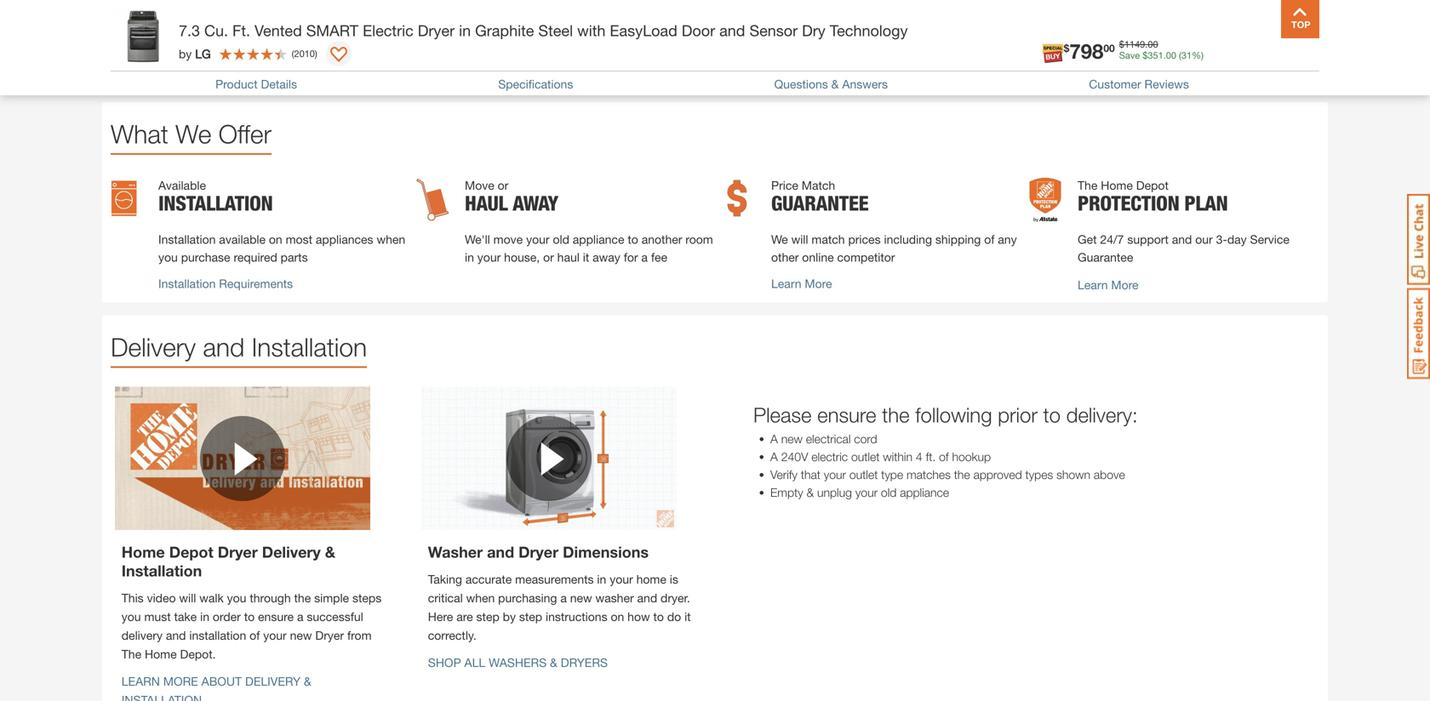 Task type: locate. For each thing, give the bounding box(es) containing it.
old
[[553, 233, 570, 247], [881, 486, 897, 500]]

will up other
[[792, 233, 809, 247]]

1 a from the top
[[771, 432, 778, 446]]

0 horizontal spatial thumbnail image
[[115, 387, 370, 531]]

1 horizontal spatial by
[[503, 610, 516, 624]]

technology
[[830, 21, 908, 40]]

(
[[292, 48, 294, 59], [1179, 50, 1182, 61]]

1 vertical spatial will
[[179, 592, 196, 606]]

1 vertical spatial the
[[122, 648, 141, 662]]

1 horizontal spatial thumbnail image
[[422, 387, 677, 531]]

offer
[[219, 119, 272, 149]]

2 vertical spatial the
[[294, 592, 311, 606]]

electrical
[[806, 432, 851, 446]]

old inside the please ensure the following prior to delivery: a new electrical cord a 240v electric outlet within 4 ft. of hookup verify that your outlet type matches the approved types shown above empty & unplug your old appliance
[[881, 486, 897, 500]]

or left haul
[[543, 250, 554, 264]]

$ left save
[[1064, 42, 1070, 54]]

the down hookup
[[954, 468, 970, 482]]

2 horizontal spatial you
[[227, 592, 246, 606]]

00 left save
[[1104, 42, 1115, 54]]

4
[[916, 450, 923, 464]]

1 horizontal spatial more
[[1112, 278, 1139, 292]]

a inside this video will walk you through the simple steps you must take in order to ensure a successful delivery and installation of your new dryer from the home depot.
[[297, 610, 304, 624]]

customer reviews button
[[1089, 77, 1190, 91], [1089, 77, 1190, 91]]

on inside installation available on most appliances when you purchase required parts
[[269, 233, 282, 247]]

the up 'get'
[[1078, 178, 1098, 192]]

0 horizontal spatial will
[[179, 592, 196, 606]]

shop all washers & dryers link
[[428, 656, 608, 670]]

your down we'll
[[478, 250, 501, 264]]

you
[[158, 250, 178, 264], [227, 592, 246, 606], [122, 610, 141, 624]]

2 vertical spatial of
[[250, 629, 260, 643]]

depot inside home depot dryer delivery & installation
[[169, 543, 214, 562]]

351
[[1148, 50, 1164, 61]]

guarantee down 24/7
[[1078, 250, 1134, 264]]

the
[[1078, 178, 1098, 192], [122, 648, 141, 662]]

& inside the please ensure the following prior to delivery: a new electrical cord a 240v electric outlet within 4 ft. of hookup verify that your outlet type matches the approved types shown above empty & unplug your old appliance
[[807, 486, 814, 500]]

above
[[1094, 468, 1125, 482]]

match
[[812, 233, 845, 247]]

the down delivery
[[122, 648, 141, 662]]

0 horizontal spatial appliance
[[573, 233, 625, 247]]

1 horizontal spatial guarantee
[[1078, 250, 1134, 264]]

instructions
[[546, 610, 608, 624]]

we left offer
[[176, 119, 211, 149]]

1 horizontal spatial you
[[158, 250, 178, 264]]

ft.
[[232, 21, 250, 40]]

0 horizontal spatial when
[[377, 233, 405, 247]]

a up verify
[[771, 450, 778, 464]]

0 vertical spatial ensure
[[818, 403, 877, 427]]

old down type
[[881, 486, 897, 500]]

move
[[465, 178, 495, 192]]

0 vertical spatial of
[[985, 233, 995, 247]]

. right save
[[1146, 39, 1148, 50]]

washer
[[428, 543, 483, 562]]

more down 'online' at the top of the page
[[805, 277, 832, 291]]

outlet
[[851, 450, 880, 464], [850, 468, 878, 482]]

in up washer
[[597, 573, 607, 587]]

0 vertical spatial depot
[[1137, 178, 1169, 192]]

dryer.
[[661, 592, 690, 606]]

1 horizontal spatial a
[[561, 592, 567, 606]]

old up haul
[[553, 233, 570, 247]]

0 horizontal spatial of
[[250, 629, 260, 643]]

00 inside '$ 798 00'
[[1104, 42, 1115, 54]]

the
[[882, 403, 910, 427], [954, 468, 970, 482], [294, 592, 311, 606]]

00 left 31
[[1166, 50, 1177, 61]]

2 vertical spatial a
[[297, 610, 304, 624]]

by inside taking accurate measurements in your home is critical when purchasing a new washer and dryer. here are step by step instructions on how to do it correctly.
[[503, 610, 516, 624]]

more for learn more dropdown button
[[1112, 278, 1139, 292]]

1 vertical spatial old
[[881, 486, 897, 500]]

learn more
[[771, 277, 832, 291], [1078, 278, 1139, 292]]

1 vertical spatial of
[[939, 450, 949, 464]]

installation requirements
[[158, 277, 293, 291]]

ensure up electrical
[[818, 403, 877, 427]]

2 horizontal spatial of
[[985, 233, 995, 247]]

1 horizontal spatial old
[[881, 486, 897, 500]]

including
[[884, 233, 932, 247]]

& inside home depot dryer delivery & installation
[[325, 543, 336, 562]]

2 vertical spatial home
[[145, 648, 177, 662]]

2 horizontal spatial a
[[642, 250, 648, 264]]

0 horizontal spatial delivery
[[111, 332, 196, 362]]

1 vertical spatial when
[[466, 592, 495, 606]]

in inside taking accurate measurements in your home is critical when purchasing a new washer and dryer. here are step by step instructions on how to do it correctly.
[[597, 573, 607, 587]]

home
[[637, 573, 667, 587]]

1 horizontal spatial learn
[[1078, 278, 1108, 292]]

2 step from the left
[[519, 610, 542, 624]]

dryer
[[418, 21, 455, 40], [218, 543, 258, 562], [519, 543, 559, 562], [315, 629, 344, 643]]

1 horizontal spatial (
[[1179, 50, 1182, 61]]

step right are
[[476, 610, 500, 624]]

learn more down 'online' at the top of the page
[[771, 277, 832, 291]]

a inside 'we'll move your old appliance to another room in your house, or haul it away for a fee'
[[642, 250, 648, 264]]

0 horizontal spatial learn
[[771, 277, 802, 291]]

customer
[[1089, 77, 1142, 91]]

sensor
[[750, 21, 798, 40]]

0 vertical spatial will
[[792, 233, 809, 247]]

and down 'home'
[[637, 592, 657, 606]]

2 thumbnail image from the left
[[422, 387, 677, 531]]

thumbnail image for dimensions
[[422, 387, 677, 531]]

0 horizontal spatial step
[[476, 610, 500, 624]]

0 horizontal spatial $
[[1064, 42, 1070, 54]]

delivery
[[245, 675, 301, 689]]

& down that at right
[[807, 486, 814, 500]]

00 right 1149
[[1148, 39, 1159, 50]]

learn more down 24/7
[[1078, 278, 1139, 292]]

0 vertical spatial the
[[1078, 178, 1098, 192]]

a left successful
[[297, 610, 304, 624]]

by
[[179, 47, 192, 61], [503, 610, 516, 624]]

dryer up walk
[[218, 543, 258, 562]]

0 horizontal spatial old
[[553, 233, 570, 247]]

2 a from the top
[[771, 450, 778, 464]]

empty
[[771, 486, 804, 500]]

1 horizontal spatial on
[[611, 610, 624, 624]]

that
[[801, 468, 821, 482]]

feedback link image
[[1408, 288, 1431, 380]]

more
[[805, 277, 832, 291], [1112, 278, 1139, 292]]

0 horizontal spatial we
[[176, 119, 211, 149]]

haul
[[465, 191, 508, 215]]

learn down other
[[771, 277, 802, 291]]

0 horizontal spatial the
[[122, 648, 141, 662]]

0 horizontal spatial more
[[805, 277, 832, 291]]

depot up support
[[1137, 178, 1169, 192]]

1 horizontal spatial new
[[570, 592, 592, 606]]

outlet left type
[[850, 468, 878, 482]]

to right prior
[[1044, 403, 1061, 427]]

$ right save
[[1143, 50, 1148, 61]]

& left answers in the top of the page
[[832, 77, 839, 91]]

2 horizontal spatial $
[[1143, 50, 1148, 61]]

( left )
[[292, 48, 294, 59]]

1 vertical spatial by
[[503, 610, 516, 624]]

0 horizontal spatial a
[[297, 610, 304, 624]]

1 horizontal spatial will
[[792, 233, 809, 247]]

a right for
[[642, 250, 648, 264]]

product image image
[[115, 9, 170, 64]]

when inside installation available on most appliances when you purchase required parts
[[377, 233, 405, 247]]

home
[[1101, 178, 1133, 192], [122, 543, 165, 562], [145, 648, 177, 662]]

1 horizontal spatial depot
[[1137, 178, 1169, 192]]

0 vertical spatial new
[[781, 432, 803, 446]]

plan
[[1185, 191, 1228, 215]]

&
[[832, 77, 839, 91], [807, 486, 814, 500], [325, 543, 336, 562], [550, 656, 558, 670], [304, 675, 311, 689]]

1 horizontal spatial it
[[685, 610, 691, 624]]

in right take
[[200, 610, 209, 624]]

of right ft. in the right of the page
[[939, 450, 949, 464]]

of inside this video will walk you through the simple steps you must take in order to ensure a successful delivery and installation of your new dryer from the home depot.
[[250, 629, 260, 643]]

1 vertical spatial a
[[771, 450, 778, 464]]

1 thumbnail image from the left
[[115, 387, 370, 531]]

your up unplug
[[824, 468, 846, 482]]

with
[[577, 21, 606, 40]]

1 horizontal spatial or
[[543, 250, 554, 264]]

0 vertical spatial when
[[377, 233, 405, 247]]

competitor
[[838, 250, 895, 264]]

0 horizontal spatial or
[[498, 178, 509, 192]]

this video will walk you through the simple steps you must take in order to ensure a successful delivery and installation of your new dryer from the home depot.
[[122, 592, 382, 662]]

will up take
[[179, 592, 196, 606]]

7.3 cu. ft. vented smart electric dryer in graphite steel with easyload door and sensor dry technology
[[179, 21, 908, 40]]

delivery
[[111, 332, 196, 362], [262, 543, 321, 562]]

and up accurate
[[487, 543, 514, 562]]

learn for learn more link
[[771, 277, 802, 291]]

step down purchasing
[[519, 610, 542, 624]]

$ inside '$ 798 00'
[[1064, 42, 1070, 54]]

a for this video will walk you through the simple steps you must take in order to ensure a successful delivery and installation of your new dryer from the home depot.
[[297, 610, 304, 624]]

1 horizontal spatial appliance
[[900, 486, 949, 500]]

by down purchasing
[[503, 610, 516, 624]]

of inside the please ensure the following prior to delivery: a new electrical cord a 240v electric outlet within 4 ft. of hookup verify that your outlet type matches the approved types shown above empty & unplug your old appliance
[[939, 450, 949, 464]]

0 horizontal spatial it
[[583, 250, 589, 264]]

you down "this"
[[122, 610, 141, 624]]

1 vertical spatial new
[[570, 592, 592, 606]]

new down successful
[[290, 629, 312, 643]]

will inside this video will walk you through the simple steps you must take in order to ensure a successful delivery and installation of your new dryer from the home depot.
[[179, 592, 196, 606]]

1 horizontal spatial ensure
[[818, 403, 877, 427]]

we up other
[[771, 233, 788, 247]]

when right 'appliances'
[[377, 233, 405, 247]]

of
[[985, 233, 995, 247], [939, 450, 949, 464], [250, 629, 260, 643]]

0 vertical spatial on
[[269, 233, 282, 247]]

0 horizontal spatial on
[[269, 233, 282, 247]]

your up washer
[[610, 573, 633, 587]]

easyload
[[610, 21, 678, 40]]

0 vertical spatial home
[[1101, 178, 1133, 192]]

0 vertical spatial guarantee
[[771, 191, 869, 215]]

home down delivery
[[145, 648, 177, 662]]

washers
[[489, 656, 547, 670]]

in down we'll
[[465, 250, 474, 264]]

thumbnail image for delivery
[[115, 387, 370, 531]]

and down take
[[166, 629, 186, 643]]

1 horizontal spatial delivery
[[262, 543, 321, 562]]

get
[[1078, 233, 1097, 247]]

when down accurate
[[466, 592, 495, 606]]

home up "this"
[[122, 543, 165, 562]]

cu.
[[204, 21, 228, 40]]

1 vertical spatial we
[[771, 233, 788, 247]]

by left lg
[[179, 47, 192, 61]]

1 vertical spatial a
[[561, 592, 567, 606]]

0 horizontal spatial you
[[122, 610, 141, 624]]

more inside dropdown button
[[1112, 278, 1139, 292]]

1 step from the left
[[476, 610, 500, 624]]

learn down 'get'
[[1078, 278, 1108, 292]]

installation inside installation available on most appliances when you purchase required parts
[[158, 233, 216, 247]]

0 horizontal spatial depot
[[169, 543, 214, 562]]

we will match prices including shipping of any other online competitor
[[771, 233, 1017, 264]]

appliance up away
[[573, 233, 625, 247]]

0 vertical spatial by
[[179, 47, 192, 61]]

and right door
[[720, 21, 745, 40]]

of right installation
[[250, 629, 260, 643]]

& up simple
[[325, 543, 336, 562]]

installation
[[158, 191, 273, 215], [158, 233, 216, 247], [158, 277, 216, 291], [252, 332, 367, 362], [122, 562, 202, 580]]

new inside the please ensure the following prior to delivery: a new electrical cord a 240v electric outlet within 4 ft. of hookup verify that your outlet type matches the approved types shown above empty & unplug your old appliance
[[781, 432, 803, 446]]

your down through
[[263, 629, 287, 643]]

other
[[771, 250, 799, 264]]

smart
[[306, 21, 359, 40]]

1 horizontal spatial we
[[771, 233, 788, 247]]

must
[[144, 610, 171, 624]]

1 vertical spatial the
[[954, 468, 970, 482]]

to
[[628, 233, 638, 247], [1044, 403, 1061, 427], [244, 610, 255, 624], [654, 610, 664, 624]]

appliance down matches
[[900, 486, 949, 500]]

a inside taking accurate measurements in your home is critical when purchasing a new washer and dryer. here are step by step instructions on how to do it correctly.
[[561, 592, 567, 606]]

1 horizontal spatial 00
[[1148, 39, 1159, 50]]

and left 'our'
[[1172, 233, 1192, 247]]

1 horizontal spatial the
[[882, 403, 910, 427]]

depot
[[1137, 178, 1169, 192], [169, 543, 214, 562]]

1 vertical spatial or
[[543, 250, 554, 264]]

0 horizontal spatial the
[[294, 592, 311, 606]]

here
[[428, 610, 453, 624]]

( inside $ 1149 . 00 save $ 351 . 00 ( 31 %)
[[1179, 50, 1182, 61]]

( left the %) at the right
[[1179, 50, 1182, 61]]

will
[[792, 233, 809, 247], [179, 592, 196, 606]]

1 vertical spatial on
[[611, 610, 624, 624]]

a down 'measurements'
[[561, 592, 567, 606]]

your inside taking accurate measurements in your home is critical when purchasing a new washer and dryer. here are step by step instructions on how to do it correctly.
[[610, 573, 633, 587]]

your inside this video will walk you through the simple steps you must take in order to ensure a successful delivery and installation of your new dryer from the home depot.
[[263, 629, 287, 643]]

within
[[883, 450, 913, 464]]

dryer up 'measurements'
[[519, 543, 559, 562]]

. left 31
[[1164, 50, 1166, 61]]

0 horizontal spatial new
[[290, 629, 312, 643]]

thumbnail image
[[115, 387, 370, 531], [422, 387, 677, 531]]

on left most
[[269, 233, 282, 247]]

installation down requirements
[[252, 332, 367, 362]]

& right delivery
[[304, 675, 311, 689]]

installation up purchase
[[158, 233, 216, 247]]

questions & answers
[[774, 77, 888, 91]]

the inside this video will walk you through the simple steps you must take in order to ensure a successful delivery and installation of your new dryer from the home depot.
[[122, 648, 141, 662]]

2 horizontal spatial new
[[781, 432, 803, 446]]

ensure inside the please ensure the following prior to delivery: a new electrical cord a 240v electric outlet within 4 ft. of hookup verify that your outlet type matches the approved types shown above empty & unplug your old appliance
[[818, 403, 877, 427]]

you left purchase
[[158, 250, 178, 264]]

3-
[[1216, 233, 1228, 247]]

home up 24/7
[[1101, 178, 1133, 192]]

and down the installation requirements
[[203, 332, 245, 362]]

798
[[1070, 39, 1104, 63]]

learn more button
[[1078, 276, 1139, 294]]

home inside home depot dryer delivery & installation
[[122, 543, 165, 562]]

more down 24/7
[[1112, 278, 1139, 292]]

dryer right electric
[[418, 21, 455, 40]]

$ right '$ 798 00' at right top
[[1120, 39, 1125, 50]]

shop all washers & dryers
[[428, 656, 608, 670]]

required
[[234, 250, 277, 264]]

1 horizontal spatial of
[[939, 450, 949, 464]]

product details button
[[216, 77, 297, 91], [216, 77, 297, 91]]

new up 240v
[[781, 432, 803, 446]]

0 vertical spatial appliance
[[573, 233, 625, 247]]

0 vertical spatial it
[[583, 250, 589, 264]]

you up order
[[227, 592, 246, 606]]

more for learn more link
[[805, 277, 832, 291]]

guarantee
[[771, 191, 869, 215], [1078, 250, 1134, 264]]

most
[[286, 233, 313, 247]]

learn inside learn more dropdown button
[[1078, 278, 1108, 292]]

ensure
[[818, 403, 877, 427], [258, 610, 294, 624]]

1 horizontal spatial $
[[1120, 39, 1125, 50]]

1 vertical spatial it
[[685, 610, 691, 624]]

1 vertical spatial home
[[122, 543, 165, 562]]

price match guarantee
[[771, 178, 869, 215]]

to right order
[[244, 610, 255, 624]]

to left do
[[654, 610, 664, 624]]

0 horizontal spatial learn more
[[771, 277, 832, 291]]

of left any
[[985, 233, 995, 247]]

new up instructions
[[570, 592, 592, 606]]

home inside the home depot protection plan
[[1101, 178, 1133, 192]]

the up within in the bottom right of the page
[[882, 403, 910, 427]]

and inside this video will walk you through the simple steps you must take in order to ensure a successful delivery and installation of your new dryer from the home depot.
[[166, 629, 186, 643]]

depot up walk
[[169, 543, 214, 562]]

learn for learn more dropdown button
[[1078, 278, 1108, 292]]

or right move
[[498, 178, 509, 192]]

installation
[[122, 694, 202, 702]]

guarantee up match
[[771, 191, 869, 215]]

ft.
[[926, 450, 936, 464]]

dryer down successful
[[315, 629, 344, 643]]

verify
[[771, 468, 798, 482]]

installation up video
[[122, 562, 202, 580]]

0 horizontal spatial ensure
[[258, 610, 294, 624]]

more
[[163, 675, 198, 689]]

service
[[1251, 233, 1290, 247]]

requirements
[[219, 277, 293, 291]]

the left simple
[[294, 592, 311, 606]]

washer
[[596, 592, 634, 606]]

on inside taking accurate measurements in your home is critical when purchasing a new washer and dryer. here are step by step instructions on how to do it correctly.
[[611, 610, 624, 624]]

installation down purchase
[[158, 277, 216, 291]]

1 vertical spatial depot
[[169, 543, 214, 562]]

ensure down through
[[258, 610, 294, 624]]

and inside get 24/7 support and our 3-day service guarantee
[[1172, 233, 1192, 247]]

outlet down the 'cord'
[[851, 450, 880, 464]]

& left dryers
[[550, 656, 558, 670]]

1 vertical spatial delivery
[[262, 543, 321, 562]]

1 horizontal spatial step
[[519, 610, 542, 624]]

of inside we will match prices including shipping of any other online competitor
[[985, 233, 995, 247]]

0 vertical spatial you
[[158, 250, 178, 264]]

to up for
[[628, 233, 638, 247]]

a down please
[[771, 432, 778, 446]]

or inside move or haul away
[[498, 178, 509, 192]]

dryer inside this video will walk you through the simple steps you must take in order to ensure a successful delivery and installation of your new dryer from the home depot.
[[315, 629, 344, 643]]

correctly.
[[428, 629, 477, 643]]

a
[[771, 432, 778, 446], [771, 450, 778, 464]]

1 horizontal spatial learn more
[[1078, 278, 1139, 292]]

0 vertical spatial or
[[498, 178, 509, 192]]

2 vertical spatial you
[[122, 610, 141, 624]]

it right do
[[685, 610, 691, 624]]

0 vertical spatial old
[[553, 233, 570, 247]]

on down washer
[[611, 610, 624, 624]]

it right haul
[[583, 250, 589, 264]]

0 vertical spatial a
[[771, 432, 778, 446]]

to inside the please ensure the following prior to delivery: a new electrical cord a 240v electric outlet within 4 ft. of hookup verify that your outlet type matches the approved types shown above empty & unplug your old appliance
[[1044, 403, 1061, 427]]

prices
[[849, 233, 881, 247]]

1 vertical spatial ensure
[[258, 610, 294, 624]]



Task type: vqa. For each thing, say whether or not it's contained in the screenshot.
the old in the We'll move your old appliance to another room in your house, or haul it away for a fee
yes



Task type: describe. For each thing, give the bounding box(es) containing it.
save
[[1120, 50, 1140, 61]]

learn more link
[[771, 277, 832, 291]]

graphite
[[475, 21, 534, 40]]

take
[[174, 610, 197, 624]]

top button
[[1282, 0, 1320, 38]]

installation
[[189, 629, 246, 643]]

it inside 'we'll move your old appliance to another room in your house, or haul it away for a fee'
[[583, 250, 589, 264]]

$ for 1149
[[1120, 39, 1125, 50]]

through
[[250, 592, 291, 606]]

)
[[315, 48, 317, 59]]

old inside 'we'll move your old appliance to another room in your house, or haul it away for a fee'
[[553, 233, 570, 247]]

questions
[[774, 77, 828, 91]]

& inside learn more about delivery & installation
[[304, 675, 311, 689]]

0 horizontal spatial .
[[1146, 39, 1148, 50]]

away
[[513, 191, 558, 215]]

taking
[[428, 573, 462, 587]]

appliance inside the please ensure the following prior to delivery: a new electrical cord a 240v electric outlet within 4 ft. of hookup verify that your outlet type matches the approved types shown above empty & unplug your old appliance
[[900, 486, 949, 500]]

product details
[[216, 77, 297, 91]]

0 vertical spatial the
[[882, 403, 910, 427]]

steps
[[353, 592, 382, 606]]

dimensions
[[563, 543, 649, 562]]

answers
[[842, 77, 888, 91]]

washer and dryer dimensions
[[428, 543, 649, 562]]

in left graphite
[[459, 21, 471, 40]]

support
[[1128, 233, 1169, 247]]

electric
[[812, 450, 848, 464]]

this
[[122, 592, 144, 606]]

depot.
[[180, 648, 216, 662]]

display image
[[330, 47, 347, 64]]

do
[[667, 610, 681, 624]]

our
[[1196, 233, 1213, 247]]

walk
[[199, 592, 224, 606]]

240v
[[781, 450, 808, 464]]

shown
[[1057, 468, 1091, 482]]

new inside taking accurate measurements in your home is critical when purchasing a new washer and dryer. here are step by step instructions on how to do it correctly.
[[570, 592, 592, 606]]

1 horizontal spatial .
[[1164, 50, 1166, 61]]

new inside this video will walk you through the simple steps you must take in order to ensure a successful delivery and installation of your new dryer from the home depot.
[[290, 629, 312, 643]]

live chat image
[[1408, 194, 1431, 285]]

when inside taking accurate measurements in your home is critical when purchasing a new washer and dryer. here are step by step instructions on how to do it correctly.
[[466, 592, 495, 606]]

get 24/7 support and our 3-day service guarantee
[[1078, 233, 1290, 264]]

home inside this video will walk you through the simple steps you must take in order to ensure a successful delivery and installation of your new dryer from the home depot.
[[145, 648, 177, 662]]

appliance inside 'we'll move your old appliance to another room in your house, or haul it away for a fee'
[[573, 233, 625, 247]]

depot inside the home depot protection plan
[[1137, 178, 1169, 192]]

and inside taking accurate measurements in your home is critical when purchasing a new washer and dryer. here are step by step instructions on how to do it correctly.
[[637, 592, 657, 606]]

2 horizontal spatial 00
[[1166, 50, 1177, 61]]

prior
[[998, 403, 1038, 427]]

to inside taking accurate measurements in your home is critical when purchasing a new washer and dryer. here are step by step instructions on how to do it correctly.
[[654, 610, 664, 624]]

$ for 798
[[1064, 42, 1070, 54]]

available installation
[[158, 178, 273, 215]]

parts
[[281, 250, 308, 264]]

0 horizontal spatial (
[[292, 48, 294, 59]]

hookup
[[952, 450, 991, 464]]

please ensure the following prior to delivery: a new electrical cord a 240v electric outlet within 4 ft. of hookup verify that your outlet type matches the approved types shown above empty & unplug your old appliance
[[754, 403, 1138, 500]]

delivery and installation
[[111, 332, 367, 362]]

appliances
[[316, 233, 373, 247]]

$ 798 00
[[1064, 39, 1115, 63]]

unplug
[[817, 486, 852, 500]]

about
[[201, 675, 242, 689]]

0 vertical spatial we
[[176, 119, 211, 149]]

customer reviews
[[1089, 77, 1190, 91]]

purchasing
[[498, 592, 557, 606]]

available
[[158, 178, 206, 192]]

guarantee inside get 24/7 support and our 3-day service guarantee
[[1078, 250, 1134, 264]]

0 horizontal spatial by
[[179, 47, 192, 61]]

24/7
[[1101, 233, 1124, 247]]

shop
[[428, 656, 461, 670]]

7.3
[[179, 21, 200, 40]]

installation up available
[[158, 191, 273, 215]]

critical
[[428, 592, 463, 606]]

learn
[[122, 675, 160, 689]]

will inside we will match prices including shipping of any other online competitor
[[792, 233, 809, 247]]

1 vertical spatial you
[[227, 592, 246, 606]]

to inside this video will walk you through the simple steps you must take in order to ensure a successful delivery and installation of your new dryer from the home depot.
[[244, 610, 255, 624]]

reviews
[[1145, 77, 1190, 91]]

delivery inside home depot dryer delivery & installation
[[262, 543, 321, 562]]

a for we'll move your old appliance to another room in your house, or haul it away for a fee
[[642, 250, 648, 264]]

2010
[[294, 48, 315, 59]]

ensure inside this video will walk you through the simple steps you must take in order to ensure a successful delivery and installation of your new dryer from the home depot.
[[258, 610, 294, 624]]

measurements
[[515, 573, 594, 587]]

in inside 'we'll move your old appliance to another room in your house, or haul it away for a fee'
[[465, 250, 474, 264]]

1149
[[1125, 39, 1146, 50]]

learn more about delivery & installation
[[122, 675, 311, 702]]

the home depot protection plan
[[1078, 178, 1228, 215]]

dry
[[802, 21, 826, 40]]

learn more for learn more link
[[771, 277, 832, 291]]

installation available on most appliances when you purchase required parts
[[158, 233, 405, 264]]

learn more for learn more dropdown button
[[1078, 278, 1139, 292]]

we'll
[[465, 233, 490, 247]]

learn more about delivery & installation link
[[122, 675, 311, 702]]

approved
[[974, 468, 1022, 482]]

or inside 'we'll move your old appliance to another room in your house, or haul it away for a fee'
[[543, 250, 554, 264]]

in inside this video will walk you through the simple steps you must take in order to ensure a successful delivery and installation of your new dryer from the home depot.
[[200, 610, 209, 624]]

your right unplug
[[856, 486, 878, 500]]

by lg
[[179, 47, 211, 61]]

specifications
[[498, 77, 573, 91]]

the inside the home depot protection plan
[[1078, 178, 1098, 192]]

your up house,
[[526, 233, 550, 247]]

home depot dryer delivery & installation
[[122, 543, 336, 580]]

to inside 'we'll move your old appliance to another room in your house, or haul it away for a fee'
[[628, 233, 638, 247]]

available
[[219, 233, 266, 247]]

how
[[628, 610, 650, 624]]

door
[[682, 21, 715, 40]]

move or haul away
[[465, 178, 558, 215]]

we inside we will match prices including shipping of any other online competitor
[[771, 233, 788, 247]]

steel
[[539, 21, 573, 40]]

dryer inside home depot dryer delivery & installation
[[218, 543, 258, 562]]

installation inside home depot dryer delivery & installation
[[122, 562, 202, 580]]

please
[[754, 403, 812, 427]]

from
[[347, 629, 372, 643]]

2 horizontal spatial the
[[954, 468, 970, 482]]

fee
[[651, 250, 668, 264]]

you inside installation available on most appliances when you purchase required parts
[[158, 250, 178, 264]]

cord
[[854, 432, 878, 446]]

1 vertical spatial outlet
[[850, 468, 878, 482]]

0 vertical spatial outlet
[[851, 450, 880, 464]]

it inside taking accurate measurements in your home is critical when purchasing a new washer and dryer. here are step by step instructions on how to do it correctly.
[[685, 610, 691, 624]]

product
[[216, 77, 258, 91]]

the inside this video will walk you through the simple steps you must take in order to ensure a successful delivery and installation of your new dryer from the home depot.
[[294, 592, 311, 606]]

vented
[[255, 21, 302, 40]]

we'll move your old appliance to another room in your house, or haul it away for a fee
[[465, 233, 713, 264]]

for
[[624, 250, 638, 264]]



